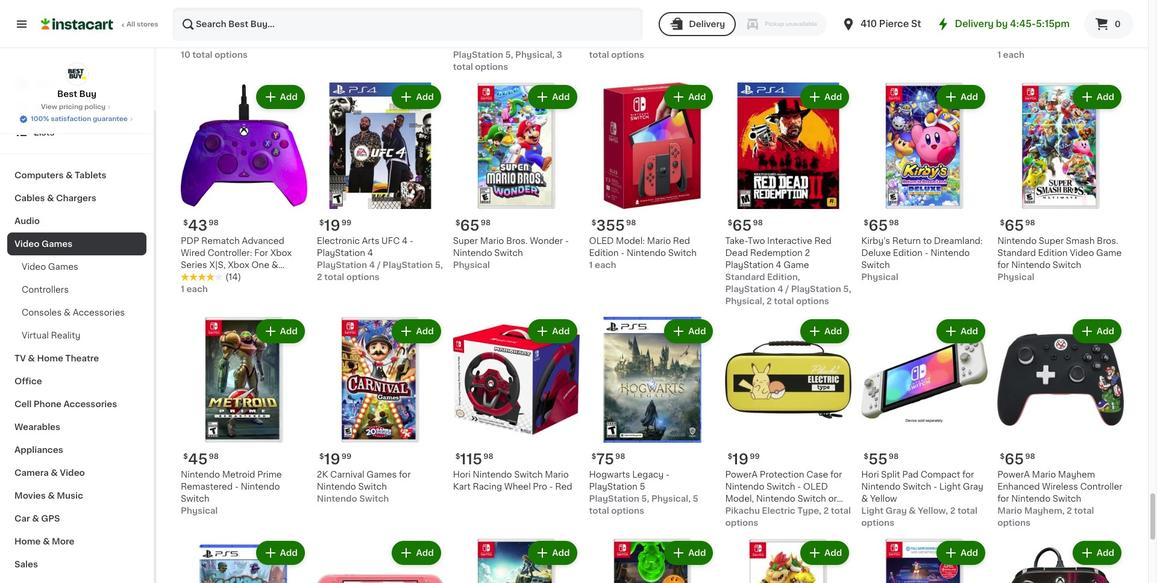 Task type: locate. For each thing, give the bounding box(es) containing it.
windows inside "pdp rematch advanced wired controller: for xbox series x|s, xbox one & windows 10 & 11 pc - purple fade"
[[181, 273, 219, 281]]

Search field
[[174, 8, 642, 40]]

1 horizontal spatial gray
[[963, 483, 984, 492]]

1 horizontal spatial red
[[673, 237, 690, 245]]

1 horizontal spatial controllers
[[377, 26, 424, 35]]

hori
[[453, 471, 471, 479], [862, 471, 879, 479]]

1 horizontal spatial wireless
[[1042, 483, 1078, 492]]

5, inside 'hogwarts legacy - playstation 5 playstation 5, physical, 5 total options'
[[642, 495, 650, 504]]

5
[[504, 26, 509, 35], [640, 483, 645, 492], [693, 495, 699, 504]]

controller
[[181, 14, 223, 23], [1080, 483, 1123, 492]]

0 vertical spatial electric
[[762, 507, 796, 516]]

each
[[1003, 50, 1025, 59], [595, 261, 616, 269], [186, 285, 208, 293]]

1 special from the left
[[232, 38, 263, 47]]

1 vertical spatial wireless
[[1042, 483, 1078, 492]]

0 horizontal spatial windows
[[181, 273, 219, 281]]

19 for electronic
[[324, 219, 340, 232]]

shift inside stellar shift special edition, 10 total options
[[211, 38, 232, 47]]

0 horizontal spatial legend
[[862, 2, 894, 11]]

each down wired
[[186, 285, 208, 293]]

insignia precision thumbstick multi-pack for xbox series x s & xbox one controllers - multi color
[[317, 2, 443, 47]]

8 left mariokart
[[769, 2, 775, 11]]

powera inside powera protection case for nintendo switch - oled model, nintendo switch or nintendo switch lite - pikachu electric type
[[725, 471, 758, 479]]

0 horizontal spatial of
[[862, 14, 870, 23]]

controllers
[[377, 26, 424, 35], [22, 286, 69, 294]]

electric left lite
[[762, 507, 796, 516]]

car
[[14, 515, 30, 523]]

nintendo metroid prime remastered - nintendo switch physical
[[181, 471, 282, 516]]

hori split pad compact for nintendo switch - light gray & yellow light gray & yellow, 2 total options
[[862, 471, 984, 528]]

video games link down audio link
[[7, 256, 146, 278]]

98 right 115
[[484, 454, 493, 461]]

98 for pdp rematch advanced wired controller: for xbox series x|s, xbox one & windows 10 & 11 pc - purple fade
[[209, 219, 219, 226]]

0 vertical spatial windows
[[267, 26, 305, 35]]

5 down the "legacy"
[[640, 483, 645, 492]]

physical, down dead
[[725, 297, 765, 305]]

delivery inside button
[[689, 20, 725, 28]]

arts left ufc on the top
[[362, 237, 379, 245]]

2 hori from the left
[[862, 471, 879, 479]]

total down or
[[831, 507, 851, 516]]

for inside microsoft xbox wireless controller for xbox series x, xbox series s, xbox windows stellar shift special edition devices
[[225, 14, 237, 23]]

electric inside pikachu electric type, 2 total options
[[762, 507, 796, 516]]

0 horizontal spatial 5
[[504, 26, 509, 35]]

1 horizontal spatial bros.
[[1097, 237, 1119, 245]]

product group containing 45
[[181, 317, 307, 517]]

& left more
[[43, 538, 50, 546]]

$ 65 98 for nintendo
[[1000, 219, 1035, 232]]

game inside the nintendo super smash bros. standard edition video game for nintendo switch physical
[[1096, 249, 1122, 257]]

return
[[893, 237, 921, 245]]

0 horizontal spatial each
[[186, 285, 208, 293]]

physical
[[725, 26, 762, 35], [862, 26, 898, 35], [453, 261, 490, 269], [862, 273, 898, 281], [998, 273, 1035, 281], [181, 507, 218, 516]]

video games for second video games link from the bottom
[[14, 240, 72, 248]]

1 of from the left
[[515, 2, 525, 11]]

2 super from the left
[[1039, 237, 1064, 245]]

98 up super mario bros. wonder - nintendo switch physical
[[481, 219, 491, 226]]

98 up two
[[753, 219, 763, 226]]

home inside 'link'
[[14, 538, 41, 546]]

total inside pikachu electric type, 2 total options
[[831, 507, 851, 516]]

2 bros. from the left
[[1097, 237, 1119, 245]]

1 horizontal spatial 1
[[589, 261, 593, 269]]

19 for 2k
[[324, 453, 340, 467]]

best buy
[[57, 90, 96, 98]]

$ inside $ 55 98
[[864, 454, 869, 461]]

remastered
[[181, 483, 233, 492]]

0 vertical spatial wireless
[[248, 2, 284, 11]]

chargers
[[56, 194, 96, 203]]

0 horizontal spatial red
[[555, 483, 572, 492]]

2 of from the left
[[896, 2, 906, 11]]

$ 43 98
[[183, 219, 219, 232]]

physical inside the nintendo super smash bros. standard edition video game for nintendo switch physical
[[998, 273, 1035, 281]]

special inside microsoft xbox wireless controller for xbox series x, xbox series s, xbox windows stellar shift special edition devices
[[232, 38, 263, 47]]

- inside super mario bros. wonder - nintendo switch physical
[[565, 237, 569, 245]]

1 down $ 355 98
[[589, 261, 593, 269]]

games
[[42, 240, 72, 248], [48, 263, 78, 271], [367, 471, 397, 479]]

standard
[[589, 26, 629, 35], [453, 38, 493, 47], [998, 249, 1036, 257], [725, 273, 765, 281]]

98 for nintendo metroid prime remastered - nintendo switch
[[209, 454, 219, 461]]

98 inside $ 75 98
[[615, 454, 625, 461]]

0 vertical spatial electronic
[[589, 2, 632, 11]]

nintendo inside super mario bros. wonder - nintendo switch physical
[[453, 249, 492, 257]]

65 up the "kirby's"
[[869, 219, 888, 232]]

2 down or
[[824, 507, 829, 516]]

metroid
[[222, 471, 255, 479]]

98 right 55
[[889, 454, 899, 461]]

of left the
[[928, 14, 937, 23]]

1 horizontal spatial reality
[[1026, 14, 1055, 23]]

standard inside activision call of duty modern warfare 2 - playstation 5 standard edition, playstation 5, physical, 3 total options
[[453, 38, 493, 47]]

powera up model,
[[725, 471, 758, 479]]

edition, down "warfare"
[[495, 38, 528, 47]]

deluxe right mariokart
[[819, 2, 849, 11]]

$ inside $ 115 98
[[456, 454, 460, 461]]

1 horizontal spatial windows
[[267, 26, 305, 35]]

2 down delivery button
[[693, 38, 698, 47]]

98 up the nintendo super smash bros. standard edition video game for nintendo switch physical
[[1025, 219, 1035, 226]]

super inside super mario bros. wonder - nintendo switch physical
[[453, 237, 478, 245]]

delivery left by
[[955, 19, 994, 28]]

electric
[[762, 507, 796, 516], [761, 519, 793, 528]]

1 horizontal spatial /
[[786, 285, 789, 293]]

delivery button
[[659, 12, 736, 36]]

electronic left ufc on the top
[[317, 237, 360, 245]]

delivery by 4:45-5:15pm
[[955, 19, 1070, 28]]

99 up electronic arts ufc 4 - playstation 4 playstation 4 / playstation 5, 2 total options
[[342, 219, 352, 226]]

1 vertical spatial /
[[786, 285, 789, 293]]

2 horizontal spatial 1
[[998, 50, 1001, 59]]

1 vertical spatial 10
[[222, 273, 231, 281]]

buy up 100%
[[34, 104, 51, 113]]

98 up model:
[[626, 219, 636, 226]]

physical,
[[652, 38, 691, 47], [515, 50, 555, 59], [725, 297, 765, 305], [652, 495, 691, 504]]

1 bros. from the left
[[506, 237, 528, 245]]

total down hogwarts
[[589, 507, 609, 516]]

red right 'pro'
[[555, 483, 572, 492]]

$ 65 98 for super
[[456, 219, 491, 232]]

multi-
[[317, 14, 342, 23]]

carnival
[[330, 471, 365, 479]]

- right pc
[[266, 273, 270, 281]]

10 down microsoft
[[181, 50, 190, 59]]

pack
[[342, 14, 362, 23]]

for inside hori split pad compact for nintendo switch - light gray & yellow light gray & yellow, 2 total options
[[963, 471, 974, 479]]

5 left model,
[[693, 495, 699, 504]]

98 inside $ 55 98
[[889, 454, 899, 461]]

bros. right smash
[[1097, 237, 1119, 245]]

1 horizontal spatial delivery
[[955, 19, 994, 28]]

wearables link
[[7, 416, 146, 439]]

None search field
[[172, 7, 643, 41]]

1 powera from the left
[[725, 471, 758, 479]]

all
[[127, 21, 135, 28]]

1 pikachu from the top
[[725, 507, 760, 516]]

1 horizontal spatial oled
[[803, 483, 828, 492]]

switch inside oled model: mario red edition - nintendo switch 1 each
[[668, 249, 697, 257]]

yellow
[[870, 495, 897, 504]]

total down modern
[[453, 63, 473, 71]]

standard inside electronic arts star wars jedi: survivor - ps5 standard edition, playstation 5, physical, 2 total options
[[589, 26, 629, 35]]

1 vertical spatial 1 each
[[181, 285, 208, 293]]

video games down "audio"
[[14, 240, 72, 248]]

98 right "45"
[[209, 454, 219, 461]]

& inside "link"
[[48, 492, 55, 500]]

1 vertical spatial one
[[251, 261, 269, 269]]

1 video games link from the top
[[7, 233, 146, 256]]

1 vertical spatial accessories
[[64, 400, 117, 409]]

- down thumbstick
[[427, 26, 430, 35]]

edition, down x,
[[268, 38, 301, 47]]

oled
[[589, 237, 614, 245], [803, 483, 828, 492]]

19 up electronic arts ufc 4 - playstation 4 playstation 4 / playstation 5, 2 total options
[[324, 219, 340, 232]]

98 for take-two interactive red dead redemption 2 playstation 4 game
[[753, 219, 763, 226]]

1 horizontal spatial game
[[1096, 249, 1122, 257]]

lists
[[34, 128, 55, 137]]

2 vertical spatial games
[[367, 471, 397, 479]]

1 horizontal spatial of
[[928, 14, 937, 23]]

oled inside powera protection case for nintendo switch - oled model, nintendo switch or nintendo switch lite - pikachu electric type
[[803, 483, 828, 492]]

standard inside take-two interactive red dead redemption 2 playstation 4 game standard edition, playstation 4 / playstation 5, physical, 2 total options
[[725, 273, 765, 281]]

0 vertical spatial one
[[357, 26, 375, 35]]

switch inside the nintendo super smash bros. standard edition video game for nintendo switch physical
[[1053, 261, 1082, 269]]

windows inside microsoft xbox wireless controller for xbox series x, xbox series s, xbox windows stellar shift special edition devices
[[267, 26, 305, 35]]

for inside 2k carnival games for nintendo switch nintendo switch
[[399, 471, 411, 479]]

$ for take-two interactive red dead redemption 2 playstation 4 game
[[728, 219, 733, 226]]

arts up 'survivor'
[[634, 2, 652, 11]]

light down yellow
[[862, 507, 884, 516]]

total down microsoft
[[192, 50, 212, 59]]

1 vertical spatial gray
[[886, 507, 907, 516]]

98 for kirby's return to dreamland: deluxe edition - nintendo switch
[[889, 219, 899, 226]]

mariokart
[[725, 2, 767, 11]]

playstation
[[453, 26, 502, 35], [589, 38, 639, 47], [453, 50, 503, 59], [317, 249, 365, 257], [317, 261, 367, 269], [383, 261, 433, 269], [725, 261, 774, 269], [725, 285, 776, 293], [791, 285, 841, 293], [589, 483, 638, 492], [589, 495, 639, 504]]

- inside 'hogwarts legacy - playstation 5 playstation 5, physical, 5 total options'
[[666, 471, 670, 479]]

- inside oled model: mario red edition - nintendo switch 1 each
[[621, 249, 625, 257]]

2 horizontal spatial 5
[[693, 495, 699, 504]]

2 right mayhem,
[[1067, 507, 1072, 516]]

65 for nintendo
[[1005, 219, 1024, 232]]

$ for hori nintendo switch mario kart racing wheel pro - red
[[456, 454, 460, 461]]

series down wired
[[181, 261, 207, 269]]

series down thumbstick
[[402, 14, 428, 23]]

0 horizontal spatial 1 each
[[181, 285, 208, 293]]

one down for
[[251, 261, 269, 269]]

0 horizontal spatial reality
[[51, 332, 80, 340]]

powera inside the "powera mario mayhem enhanced wireless controller for nintendo switch mario mayhem, 2 total options"
[[998, 471, 1030, 479]]

0 horizontal spatial powera
[[725, 471, 758, 479]]

product group containing 43
[[181, 82, 307, 295]]

edition inside the nintendo super smash bros. standard edition video game for nintendo switch physical
[[1038, 249, 1068, 257]]

instacart logo image
[[41, 17, 113, 31]]

$ for electronic arts ufc 4 - playstation 4
[[319, 219, 324, 226]]

65 for kirby's
[[869, 219, 888, 232]]

98 for hogwarts legacy - playstation 5
[[615, 454, 625, 461]]

- inside "pdp rematch advanced wired controller: for xbox series x|s, xbox one & windows 10 & 11 pc - purple fade"
[[266, 273, 270, 281]]

physical, down the "legacy"
[[652, 495, 691, 504]]

98 for powera mario mayhem enhanced wireless controller for nintendo switch
[[1025, 454, 1035, 461]]

2 pikachu from the top
[[725, 519, 759, 528]]

product group containing 55
[[862, 317, 988, 530]]

1 horizontal spatial 10
[[222, 273, 231, 281]]

1 horizontal spatial controller
[[1080, 483, 1123, 492]]

accessories up the virtual reality link
[[73, 309, 125, 317]]

$ 19 99 for electronic
[[319, 219, 352, 232]]

$ for super mario bros. wonder - nintendo switch
[[456, 219, 460, 226]]

delivery
[[955, 19, 994, 28], [689, 20, 725, 28]]

pdp rematch advanced wired controller: for xbox series x|s, xbox one & windows 10 & 11 pc - purple fade
[[181, 237, 299, 293]]

computers
[[14, 171, 64, 180]]

1 horizontal spatial each
[[595, 261, 616, 269]]

shop
[[34, 80, 56, 89]]

electronic inside electronic arts star wars jedi: survivor - ps5 standard edition, playstation 5, physical, 2 total options
[[589, 2, 632, 11]]

view pricing policy link
[[41, 102, 113, 112]]

$ 65 98 up super mario bros. wonder - nintendo switch physical
[[456, 219, 491, 232]]

0 horizontal spatial of
[[515, 2, 525, 11]]

wireless up stellar shift special edition, 10 total options
[[248, 2, 284, 11]]

- inside hori split pad compact for nintendo switch - light gray & yellow light gray & yellow, 2 total options
[[934, 483, 937, 492]]

2 vertical spatial 5
[[693, 495, 699, 504]]

special inside stellar shift special edition, 10 total options
[[234, 38, 266, 47]]

wild
[[955, 14, 974, 23]]

0
[[1115, 20, 1121, 28]]

43
[[188, 219, 207, 232]]

$ inside $ 75 98
[[592, 454, 596, 461]]

total down jedi:
[[589, 50, 609, 59]]

microsoft
[[181, 2, 222, 11]]

video games link down cables & chargers link
[[7, 233, 146, 256]]

0 horizontal spatial buy
[[34, 104, 51, 113]]

edition inside oled model: mario red edition - nintendo switch 1 each
[[589, 249, 619, 257]]

2 inside activision call of duty modern warfare 2 - playstation 5 standard edition, playstation 5, physical, 3 total options
[[523, 14, 528, 23]]

0 vertical spatial 5
[[504, 26, 509, 35]]

$ 65 98 up the "kirby's"
[[864, 219, 899, 232]]

2 inside electronic arts ufc 4 - playstation 4 playstation 4 / playstation 5, 2 total options
[[317, 273, 322, 281]]

it
[[53, 104, 59, 113]]

pc
[[251, 273, 264, 281]]

electronic
[[589, 2, 632, 11], [317, 237, 360, 245]]

-
[[531, 14, 534, 23], [649, 14, 652, 23], [427, 26, 430, 35], [410, 237, 414, 245], [565, 237, 569, 245], [621, 249, 625, 257], [925, 249, 929, 257], [266, 273, 270, 281], [666, 471, 670, 479], [235, 483, 239, 492], [549, 483, 553, 492], [798, 483, 801, 492], [934, 483, 937, 492], [816, 507, 819, 516]]

1 vertical spatial zelda
[[872, 14, 896, 23]]

breath
[[898, 14, 926, 23]]

red inside take-two interactive red dead redemption 2 playstation 4 game standard edition, playstation 4 / playstation 5, physical, 2 total options
[[815, 237, 832, 245]]

satisfaction
[[51, 116, 91, 122]]

& inside insignia precision thumbstick multi-pack for xbox series x s & xbox one controllers - multi color
[[325, 26, 332, 35]]

0 horizontal spatial 8
[[725, 14, 731, 23]]

ufc
[[382, 237, 400, 245]]

1 vertical spatial game
[[784, 261, 809, 269]]

1 horizontal spatial electronic
[[589, 2, 632, 11]]

0 horizontal spatial deluxe
[[819, 2, 849, 11]]

electric inside powera protection case for nintendo switch - oled model, nintendo switch or nintendo switch lite - pikachu electric type
[[761, 519, 793, 528]]

0 vertical spatial deluxe
[[819, 2, 849, 11]]

duty
[[528, 2, 548, 11]]

$ inside $ 355 98
[[592, 219, 596, 226]]

options inside stellar shift special edition, 10 total options
[[215, 50, 248, 59]]

0 vertical spatial games
[[42, 240, 72, 248]]

windows up fade
[[181, 273, 219, 281]]

19 up model,
[[733, 453, 749, 467]]

& up the purple
[[272, 261, 278, 269]]

&
[[325, 26, 332, 35], [66, 171, 73, 180], [47, 194, 54, 203], [272, 261, 278, 269], [233, 273, 240, 281], [64, 309, 71, 317], [28, 354, 35, 363], [51, 469, 58, 477], [48, 492, 55, 500], [862, 495, 868, 504], [909, 507, 916, 516], [32, 515, 39, 523], [43, 538, 50, 546]]

0 vertical spatial light
[[940, 483, 961, 492]]

x,
[[291, 14, 300, 23]]

controllers inside insignia precision thumbstick multi-pack for xbox series x s & xbox one controllers - multi color
[[377, 26, 424, 35]]

1 vertical spatial electronic
[[317, 237, 360, 245]]

98 up return at the right of page
[[889, 219, 899, 226]]

98 for hori split pad compact for nintendo switch - light gray & yellow
[[889, 454, 899, 461]]

2 of from the left
[[928, 14, 937, 23]]

hori nintendo switch mario kart racing wheel pro - red
[[453, 471, 572, 492]]

0 vertical spatial accessories
[[73, 309, 125, 317]]

$ 65 98 for kirby's
[[864, 219, 899, 232]]

electronic for survivor
[[589, 2, 632, 11]]

1 horizontal spatial zelda
[[909, 2, 932, 11]]

0 vertical spatial video games
[[14, 240, 72, 248]]

$ inside $ 43 98
[[183, 219, 188, 226]]

nintendo inside oled model: mario red edition - nintendo switch 1 each
[[627, 249, 666, 257]]

0 horizontal spatial bros.
[[506, 237, 528, 245]]

65 for powera
[[1005, 453, 1024, 467]]

0 horizontal spatial delivery
[[689, 20, 725, 28]]

stores
[[137, 21, 158, 28]]

0 horizontal spatial light
[[862, 507, 884, 516]]

$ 65 98 up take-
[[728, 219, 763, 232]]

1 vertical spatial pikachu
[[725, 519, 759, 528]]

video games
[[14, 240, 72, 248], [22, 263, 78, 271]]

playstation inside electronic arts star wars jedi: survivor - ps5 standard edition, playstation 5, physical, 2 total options
[[589, 38, 639, 47]]

options inside pikachu electric type, 2 total options
[[725, 519, 758, 528]]

gray left enhanced
[[963, 483, 984, 492]]

cables & chargers link
[[7, 187, 146, 210]]

5, inside electronic arts star wars jedi: survivor - ps5 standard edition, playstation 5, physical, 2 total options
[[642, 38, 650, 47]]

windows for series
[[181, 273, 219, 281]]

controller inside microsoft xbox wireless controller for xbox series x, xbox series s, xbox windows stellar shift special edition devices
[[181, 14, 223, 23]]

98 right 43
[[209, 219, 219, 226]]

2 horizontal spatial red
[[815, 237, 832, 245]]

physical inside nintendo metroid prime remastered - nintendo switch physical
[[181, 507, 218, 516]]

0 vertical spatial each
[[1003, 50, 1025, 59]]

1 horizontal spatial hori
[[862, 471, 879, 479]]

2 powera from the left
[[998, 471, 1030, 479]]

2 special from the left
[[234, 38, 266, 47]]

camera
[[14, 469, 49, 477]]

1 vertical spatial games
[[48, 263, 78, 271]]

edition
[[265, 38, 295, 47], [589, 249, 619, 257], [893, 249, 923, 257], [1038, 249, 1068, 257]]

2 right the purple
[[317, 273, 322, 281]]

total inside electronic arts ufc 4 - playstation 4 playstation 4 / playstation 5, 2 total options
[[324, 273, 344, 281]]

1 down wired
[[181, 285, 184, 293]]

0 horizontal spatial gray
[[886, 507, 907, 516]]

10
[[181, 50, 190, 59], [222, 273, 231, 281]]

$ 19 99 up electronic arts ufc 4 - playstation 4 playstation 4 / playstation 5, 2 total options
[[319, 219, 352, 232]]

hori for hori split pad compact for nintendo switch - light gray & yellow light gray & yellow, 2 total options
[[862, 471, 879, 479]]

98 inside $ 355 98
[[626, 219, 636, 226]]

1 horizontal spatial one
[[357, 26, 375, 35]]

accessories down office link
[[64, 400, 117, 409]]

add
[[280, 93, 298, 101], [416, 93, 434, 101], [552, 93, 570, 101], [688, 93, 706, 101], [825, 93, 842, 101], [961, 93, 978, 101], [1097, 93, 1115, 101], [280, 327, 298, 336], [416, 327, 434, 336], [552, 327, 570, 336], [688, 327, 706, 336], [825, 327, 842, 336], [961, 327, 978, 336], [1097, 327, 1115, 336], [280, 549, 298, 558], [416, 549, 434, 558], [552, 549, 570, 558], [688, 549, 706, 558], [825, 549, 842, 558], [961, 549, 978, 558], [1097, 549, 1115, 558]]

1 horizontal spatial 8
[[769, 2, 775, 11]]

1 horizontal spatial 5
[[640, 483, 645, 492]]

0 vertical spatial 8
[[769, 2, 775, 11]]

lists link
[[7, 121, 146, 145]]

$ for kirby's return to dreamland: deluxe edition - nintendo switch
[[864, 219, 869, 226]]

red for 65
[[815, 237, 832, 245]]

$ inside $ 45 98
[[183, 454, 188, 461]]

physical inside mariokart 8 mariokart deluxe 8 physical
[[725, 26, 762, 35]]

0 vertical spatial 10
[[181, 50, 190, 59]]

oled model: mario red edition - nintendo switch 1 each
[[589, 237, 697, 269]]

virtual
[[22, 332, 49, 340]]

& left music
[[48, 492, 55, 500]]

0 horizontal spatial hori
[[453, 471, 471, 479]]

mario down enhanced
[[998, 507, 1022, 516]]

1 vertical spatial controller
[[1080, 483, 1123, 492]]

computers & tablets
[[14, 171, 106, 180]]

- down the metroid
[[235, 483, 239, 492]]

$ for oled model: mario red edition - nintendo switch
[[592, 219, 596, 226]]

11
[[242, 273, 249, 281]]

reality
[[1026, 14, 1055, 23], [51, 332, 80, 340]]

1 hori from the left
[[453, 471, 471, 479]]

wireless inside the "powera mario mayhem enhanced wireless controller for nintendo switch mario mayhem, 2 total options"
[[1042, 483, 1078, 492]]

0 horizontal spatial one
[[251, 261, 269, 269]]

10 down x|s,
[[222, 273, 231, 281]]

home & more
[[14, 538, 74, 546]]

bros. inside the nintendo super smash bros. standard edition video game for nintendo switch physical
[[1097, 237, 1119, 245]]

light
[[940, 483, 961, 492], [862, 507, 884, 516]]

games down audio link
[[42, 240, 72, 248]]

product group
[[181, 82, 307, 295], [317, 82, 443, 283], [453, 82, 580, 271], [589, 82, 716, 271], [725, 82, 852, 307], [862, 82, 988, 283], [998, 82, 1124, 283], [181, 317, 307, 517], [317, 317, 443, 505], [453, 317, 580, 493], [589, 317, 716, 517], [725, 317, 852, 530], [862, 317, 988, 530], [998, 317, 1124, 530], [181, 539, 307, 583], [317, 539, 443, 583], [453, 539, 580, 583], [589, 539, 716, 583], [725, 539, 852, 583], [862, 539, 988, 583], [998, 539, 1124, 583]]

accessories for consoles & accessories
[[73, 309, 125, 317]]

electronic up jedi:
[[589, 2, 632, 11]]

one down pack
[[357, 26, 375, 35]]

zelda up breath
[[909, 2, 932, 11]]

98 up enhanced
[[1025, 454, 1035, 461]]

$ 65 98 up the nintendo super smash bros. standard edition video game for nintendo switch physical
[[1000, 219, 1035, 232]]

- inside electronic arts star wars jedi: survivor - ps5 standard edition, playstation 5, physical, 2 total options
[[649, 14, 652, 23]]

game
[[1096, 249, 1122, 257], [784, 261, 809, 269]]

quest
[[1021, 2, 1047, 11]]

1 vertical spatial light
[[862, 507, 884, 516]]

pikachu inside pikachu electric type, 2 total options
[[725, 507, 760, 516]]

2 shift from the left
[[211, 38, 232, 47]]

0 vertical spatial arts
[[634, 2, 652, 11]]

0 horizontal spatial super
[[453, 237, 478, 245]]

1 super from the left
[[453, 237, 478, 245]]

$ for powera mario mayhem enhanced wireless controller for nintendo switch
[[1000, 454, 1005, 461]]

0 vertical spatial reality
[[1026, 14, 1055, 23]]

total right the purple
[[324, 273, 344, 281]]

reality down quest
[[1026, 14, 1055, 23]]

or
[[828, 495, 837, 504]]

red right model:
[[673, 237, 690, 245]]

oled down 355
[[589, 237, 614, 245]]

0 vertical spatial oled
[[589, 237, 614, 245]]

1 shift from the left
[[210, 38, 230, 47]]

1 vertical spatial 1
[[589, 261, 593, 269]]

5 inside activision call of duty modern warfare 2 - playstation 5 standard edition, playstation 5, physical, 3 total options
[[504, 26, 509, 35]]

edition down x,
[[265, 38, 295, 47]]

$ 65 98
[[456, 219, 491, 232], [728, 219, 763, 232], [864, 219, 899, 232], [1000, 219, 1035, 232], [1000, 453, 1035, 467]]

0 vertical spatial /
[[377, 261, 381, 269]]

- down model:
[[621, 249, 625, 257]]

98 right 75
[[615, 454, 625, 461]]

edition inside kirby's return to dreamland: deluxe edition - nintendo switch physical
[[893, 249, 923, 257]]

1 vertical spatial controllers
[[22, 286, 69, 294]]

0 horizontal spatial game
[[784, 261, 809, 269]]

0 vertical spatial controllers
[[377, 26, 424, 35]]

each down model:
[[595, 261, 616, 269]]

- right wonder
[[565, 237, 569, 245]]

games right carnival
[[367, 471, 397, 479]]

arts inside electronic arts star wars jedi: survivor - ps5 standard edition, playstation 5, physical, 2 total options
[[634, 2, 652, 11]]

0 horizontal spatial wireless
[[248, 2, 284, 11]]

8 down mariokart
[[725, 14, 731, 23]]

0 horizontal spatial 10
[[181, 50, 190, 59]]

appliances
[[14, 446, 63, 454]]

bros. left wonder
[[506, 237, 528, 245]]

edition,
[[631, 26, 664, 35], [268, 38, 301, 47], [495, 38, 528, 47], [767, 273, 800, 281]]

mario up 'pro'
[[545, 471, 569, 479]]

home up sales
[[14, 538, 41, 546]]

2 video games link from the top
[[7, 256, 146, 278]]

1 horizontal spatial of
[[896, 2, 906, 11]]

1 vertical spatial home
[[14, 538, 41, 546]]

best buy link
[[57, 63, 96, 100]]

physical, inside electronic arts star wars jedi: survivor - ps5 standard edition, playstation 5, physical, 2 total options
[[652, 38, 691, 47]]

buy
[[79, 90, 96, 98], [34, 104, 51, 113]]

0 vertical spatial game
[[1096, 249, 1122, 257]]

of right call
[[515, 2, 525, 11]]

0 vertical spatial buy
[[79, 90, 96, 98]]

powera up enhanced
[[998, 471, 1030, 479]]

0 vertical spatial controller
[[181, 14, 223, 23]]

$ for hori split pad compact for nintendo switch - light gray & yellow
[[864, 454, 869, 461]]

$ 65 98 up enhanced
[[1000, 453, 1035, 467]]

virtual reality link
[[7, 324, 146, 347]]

electronic for playstation
[[317, 237, 360, 245]]

hori inside hori nintendo switch mario kart racing wheel pro - red
[[453, 471, 471, 479]]

deluxe
[[819, 2, 849, 11], [862, 249, 891, 257]]

2k
[[317, 471, 328, 479]]

sales link
[[7, 553, 146, 576]]



Task type: describe. For each thing, give the bounding box(es) containing it.
car & gps
[[14, 515, 60, 523]]

delivery for delivery
[[689, 20, 725, 28]]

controllers link
[[7, 278, 146, 301]]

again
[[61, 104, 85, 113]]

arts for -
[[634, 2, 652, 11]]

yellow,
[[918, 507, 948, 516]]

98 for nintendo super smash bros. standard edition video game for nintendo switch
[[1025, 219, 1035, 226]]

2 inside electronic arts star wars jedi: survivor - ps5 standard edition, playstation 5, physical, 2 total options
[[693, 38, 698, 47]]

shop link
[[7, 72, 146, 96]]

buy it again link
[[7, 96, 146, 121]]

410
[[861, 19, 877, 28]]

2 inside the "powera mario mayhem enhanced wireless controller for nintendo switch mario mayhem, 2 total options"
[[1067, 507, 1072, 516]]

- down protection
[[798, 483, 801, 492]]

mixed
[[998, 14, 1023, 23]]

physical inside kirby's return to dreamland: deluxe edition - nintendo switch physical
[[862, 273, 898, 281]]

accessories for cell phone accessories
[[64, 400, 117, 409]]

& inside 'link'
[[43, 538, 50, 546]]

physical, inside take-two interactive red dead redemption 2 playstation 4 game standard edition, playstation 4 / playstation 5, physical, 2 total options
[[725, 297, 765, 305]]

& right tv at the left of the page
[[28, 354, 35, 363]]

$ for pdp rematch advanced wired controller: for xbox series x|s, xbox one & windows 10 & 11 pc - purple fade
[[183, 219, 188, 226]]

wheel
[[504, 483, 531, 492]]

1 vertical spatial reality
[[51, 332, 80, 340]]

audio link
[[7, 210, 146, 233]]

x
[[430, 14, 436, 23]]

tablets
[[75, 171, 106, 180]]

options inside electronic arts ufc 4 - playstation 4 playstation 4 / playstation 5, 2 total options
[[346, 273, 380, 281]]

1 horizontal spatial light
[[940, 483, 961, 492]]

total inside 'hogwarts legacy - playstation 5 playstation 5, physical, 5 total options'
[[589, 507, 609, 516]]

98 for super mario bros. wonder - nintendo switch
[[481, 219, 491, 226]]

powera mario mayhem enhanced wireless controller for nintendo switch mario mayhem, 2 total options
[[998, 471, 1123, 528]]

performance
[[998, 26, 1053, 35]]

options inside take-two interactive red dead redemption 2 playstation 4 game standard edition, playstation 4 / playstation 5, physical, 2 total options
[[796, 297, 829, 305]]

& left yellow, at the bottom of the page
[[909, 507, 916, 516]]

super inside the nintendo super smash bros. standard edition video game for nintendo switch physical
[[1039, 237, 1064, 245]]

hori for hori nintendo switch mario kart racing wheel pro - red
[[453, 471, 471, 479]]

service type group
[[659, 12, 827, 36]]

electronic arts ufc 4 - playstation 4 playstation 4 / playstation 5, 2 total options
[[317, 237, 443, 281]]

stellar inside microsoft xbox wireless controller for xbox series x, xbox series s, xbox windows stellar shift special edition devices
[[181, 38, 208, 47]]

$ for nintendo super smash bros. standard edition video game for nintendo switch
[[1000, 219, 1005, 226]]

powera for powera protection case for nintendo switch - oled model, nintendo switch or nintendo switch lite - pikachu electric type
[[725, 471, 758, 479]]

music
[[57, 492, 83, 500]]

& right cables
[[47, 194, 54, 203]]

car & gps link
[[7, 508, 146, 530]]

appliances link
[[7, 439, 146, 462]]

gps
[[41, 515, 60, 523]]

2 down interactive at the right top
[[805, 249, 810, 257]]

98 for hori nintendo switch mario kart racing wheel pro - red
[[484, 454, 493, 461]]

65 for take-
[[733, 219, 752, 232]]

options inside hori split pad compact for nintendo switch - light gray & yellow light gray & yellow, 2 total options
[[862, 519, 895, 528]]

the
[[939, 14, 953, 23]]

pro
[[533, 483, 547, 492]]

electronic arts star wars jedi: survivor - ps5 standard edition, playstation 5, physical, 2 total options
[[589, 2, 698, 59]]

switch inside kirby's return to dreamland: deluxe edition - nintendo switch physical
[[862, 261, 890, 269]]

$ 65 98 for take-
[[728, 219, 763, 232]]

each inside oled model: mario red edition - nintendo switch 1 each
[[595, 261, 616, 269]]

red inside hori nintendo switch mario kart racing wheel pro - red
[[555, 483, 572, 492]]

physical inside super mario bros. wonder - nintendo switch physical
[[453, 261, 490, 269]]

wireless inside microsoft xbox wireless controller for xbox series x, xbox series s, xbox windows stellar shift special edition devices
[[248, 2, 284, 11]]

65 for super
[[460, 219, 480, 232]]

4:45-
[[1010, 19, 1036, 28]]

& down controllers link
[[64, 309, 71, 317]]

/ inside take-two interactive red dead redemption 2 playstation 4 game standard edition, playstation 4 / playstation 5, physical, 2 total options
[[786, 285, 789, 293]]

2 vertical spatial each
[[186, 285, 208, 293]]

(324)
[[1042, 38, 1065, 47]]

dreamland:
[[934, 237, 983, 245]]

1 vertical spatial 5
[[640, 483, 645, 492]]

best buy logo image
[[65, 63, 88, 86]]

2 inside pikachu electric type, 2 total options
[[824, 507, 829, 516]]

115
[[460, 453, 482, 467]]

for inside the "powera mario mayhem enhanced wireless controller for nintendo switch mario mayhem, 2 total options"
[[998, 495, 1009, 504]]

arts for 4
[[362, 237, 379, 245]]

color
[[340, 38, 363, 47]]

virtual reality
[[22, 332, 80, 340]]

by
[[996, 19, 1008, 28]]

dead
[[725, 249, 748, 257]]

cell
[[14, 400, 32, 409]]

nintendo super smash bros. standard edition video game for nintendo switch physical
[[998, 237, 1122, 281]]

office
[[14, 377, 42, 386]]

kirby's return to dreamland: deluxe edition - nintendo switch physical
[[862, 237, 983, 281]]

options inside electronic arts star wars jedi: survivor - ps5 standard edition, playstation 5, physical, 2 total options
[[611, 50, 644, 59]]

mario up enhanced
[[1032, 471, 1056, 479]]

series left s,
[[205, 26, 231, 35]]

0 vertical spatial 1
[[998, 50, 1001, 59]]

super mario bros. wonder - nintendo switch physical
[[453, 237, 569, 269]]

99 up model,
[[750, 454, 760, 461]]

10 inside stellar shift special edition, 10 total options
[[181, 50, 190, 59]]

$ 115 98
[[456, 453, 493, 467]]

options inside activision call of duty modern warfare 2 - playstation 5 standard edition, playstation 5, physical, 3 total options
[[475, 63, 508, 71]]

product group containing 75
[[589, 317, 716, 517]]

& left tablets
[[66, 171, 73, 180]]

switch inside nintendo metroid prime remastered - nintendo switch physical
[[181, 495, 209, 504]]

edition, inside take-two interactive red dead redemption 2 playstation 4 game standard edition, playstation 4 / playstation 5, physical, 2 total options
[[767, 273, 800, 281]]

& left 11
[[233, 273, 240, 281]]

bros. inside super mario bros. wonder - nintendo switch physical
[[506, 237, 528, 245]]

powerful
[[1057, 14, 1095, 23]]

1 legend from the left
[[862, 2, 894, 11]]

- inside insignia precision thumbstick multi-pack for xbox series x s & xbox one controllers - multi color
[[427, 26, 430, 35]]

10 inside "pdp rematch advanced wired controller: for xbox series x|s, xbox one & windows 10 & 11 pc - purple fade"
[[222, 273, 231, 281]]

edition, inside electronic arts star wars jedi: survivor - ps5 standard edition, playstation 5, physical, 2 total options
[[631, 26, 664, 35]]

cell phone accessories
[[14, 400, 117, 409]]

5, inside electronic arts ufc 4 - playstation 4 playstation 4 / playstation 5, 2 total options
[[435, 261, 443, 269]]

edition, inside stellar shift special edition, 10 total options
[[268, 38, 301, 47]]

99 for arts
[[342, 219, 352, 226]]

delivery for delivery by 4:45-5:15pm
[[955, 19, 994, 28]]

1 vertical spatial 8
[[725, 14, 731, 23]]

mario inside super mario bros. wonder - nintendo switch physical
[[480, 237, 504, 245]]

nintendo inside the "powera mario mayhem enhanced wireless controller for nintendo switch mario mayhem, 2 total options"
[[1012, 495, 1051, 504]]

controller:
[[208, 249, 252, 257]]

series left x,
[[263, 14, 289, 23]]

nintendo inside kirby's return to dreamland: deluxe edition - nintendo switch physical
[[931, 249, 970, 257]]

meta
[[998, 2, 1019, 11]]

game inside take-two interactive red dead redemption 2 playstation 4 game standard edition, playstation 4 / playstation 5, physical, 2 total options
[[784, 261, 809, 269]]

stellar inside stellar shift special edition, 10 total options
[[181, 38, 209, 47]]

movies
[[14, 492, 46, 500]]

- inside activision call of duty modern warfare 2 - playstation 5 standard edition, playstation 5, physical, 3 total options
[[531, 14, 534, 23]]

5, inside activision call of duty modern warfare 2 - playstation 5 standard edition, playstation 5, physical, 3 total options
[[505, 50, 513, 59]]

100% satisfaction guarantee button
[[19, 112, 135, 124]]

0 button
[[1084, 10, 1134, 39]]

100%
[[31, 116, 49, 122]]

0 vertical spatial zelda
[[909, 2, 932, 11]]

call
[[497, 2, 513, 11]]

- inside electronic arts ufc 4 - playstation 4 playstation 4 / playstation 5, 2 total options
[[410, 237, 414, 245]]

deluxe inside mariokart 8 mariokart deluxe 8 physical
[[819, 2, 849, 11]]

advanced
[[242, 237, 284, 245]]

theatre
[[65, 354, 99, 363]]

product group containing 355
[[589, 82, 716, 271]]

type
[[795, 519, 816, 528]]

& right camera
[[51, 469, 58, 477]]

total inside electronic arts star wars jedi: survivor - ps5 standard edition, playstation 5, physical, 2 total options
[[589, 50, 609, 59]]

the
[[934, 2, 950, 11]]

red for 355
[[673, 237, 690, 245]]

/ inside electronic arts ufc 4 - playstation 4 playstation 4 / playstation 5, 2 total options
[[377, 261, 381, 269]]

controller inside the "powera mario mayhem enhanced wireless controller for nintendo switch mario mayhem, 2 total options"
[[1080, 483, 1123, 492]]

of inside legend of zelda the legend of zelda breath of the wild physical
[[896, 2, 906, 11]]

devices
[[181, 50, 215, 59]]

1 horizontal spatial buy
[[79, 90, 96, 98]]

product group containing 115
[[453, 317, 580, 493]]

oled inside oled model: mario red edition - nintendo switch 1 each
[[589, 237, 614, 245]]

99 for carnival
[[342, 454, 352, 461]]

cables
[[14, 194, 45, 203]]

nintendo inside hori nintendo switch mario kart racing wheel pro - red
[[473, 471, 512, 479]]

model,
[[725, 495, 754, 504]]

total inside hori split pad compact for nintendo switch - light gray & yellow light gray & yellow, 2 total options
[[958, 507, 978, 516]]

2 down redemption on the top of page
[[767, 297, 772, 305]]

total inside the "powera mario mayhem enhanced wireless controller for nintendo switch mario mayhem, 2 total options"
[[1074, 507, 1094, 516]]

5, inside take-two interactive red dead redemption 2 playstation 4 game standard edition, playstation 4 / playstation 5, physical, 2 total options
[[843, 285, 851, 293]]

0 vertical spatial home
[[37, 354, 63, 363]]

- inside hori nintendo switch mario kart racing wheel pro - red
[[549, 483, 553, 492]]

0 horizontal spatial controllers
[[22, 286, 69, 294]]

pricing
[[59, 104, 83, 110]]

asgard's
[[1055, 26, 1092, 35]]

options inside 'hogwarts legacy - playstation 5 playstation 5, physical, 5 total options'
[[611, 507, 644, 516]]

series inside "pdp rematch advanced wired controller: for xbox series x|s, xbox one & windows 10 & 11 pc - purple fade"
[[181, 261, 207, 269]]

$ 65 98 for powera
[[1000, 453, 1035, 467]]

modern
[[453, 14, 486, 23]]

games inside 2k carnival games for nintendo switch nintendo switch
[[367, 471, 397, 479]]

total inside stellar shift special edition, 10 total options
[[192, 50, 212, 59]]

0 horizontal spatial zelda
[[872, 14, 896, 23]]

stellar shift special edition, 10 total options
[[181, 38, 301, 59]]

$ for 2k carnival games for nintendo switch
[[319, 454, 324, 461]]

deluxe inside kirby's return to dreamland: deluxe edition - nintendo switch physical
[[862, 249, 891, 257]]

total inside activision call of duty modern warfare 2 - playstation 5 standard edition, playstation 5, physical, 3 total options
[[453, 63, 473, 71]]

standard inside the nintendo super smash bros. standard edition video game for nintendo switch physical
[[998, 249, 1036, 257]]

75
[[596, 453, 614, 467]]

reality inside meta quest breakthrough mixed reality powerful performance asgard's wrath
[[1026, 14, 1055, 23]]

2 inside hori split pad compact for nintendo switch - light gray & yellow light gray & yellow, 2 total options
[[950, 507, 956, 516]]

(14)
[[225, 273, 241, 281]]

prime
[[257, 471, 282, 479]]

1 of from the left
[[862, 14, 870, 23]]

windows for x,
[[267, 26, 305, 35]]

& right the car
[[32, 515, 39, 523]]

1 inside oled model: mario red edition - nintendo switch 1 each
[[589, 261, 593, 269]]

lite
[[798, 507, 813, 516]]

delivery by 4:45-5:15pm link
[[936, 17, 1070, 31]]

powera for powera mario mayhem enhanced wireless controller for nintendo switch mario mayhem, 2 total options
[[998, 471, 1030, 479]]

- inside kirby's return to dreamland: deluxe edition - nintendo switch physical
[[925, 249, 929, 257]]

2 horizontal spatial each
[[1003, 50, 1025, 59]]

2 vertical spatial 1
[[181, 285, 184, 293]]

cell phone accessories link
[[7, 393, 146, 416]]

physical, inside 'hogwarts legacy - playstation 5 playstation 5, physical, 5 total options'
[[652, 495, 691, 504]]

pikachu inside powera protection case for nintendo switch - oled model, nintendo switch or nintendo switch lite - pikachu electric type
[[725, 519, 759, 528]]

kirby's
[[862, 237, 890, 245]]

$ 75 98
[[592, 453, 625, 467]]

for inside the nintendo super smash bros. standard edition video game for nintendo switch physical
[[998, 261, 1009, 269]]

consoles
[[22, 309, 62, 317]]

5:15pm
[[1036, 19, 1070, 28]]

insignia precision thumbstick multi-pack for xbox series x s & xbox one controllers - multi color button
[[317, 0, 443, 47]]

for
[[254, 249, 268, 257]]

$ for hogwarts legacy - playstation 5
[[592, 454, 596, 461]]

computers & tablets link
[[7, 164, 146, 187]]

edition, inside activision call of duty modern warfare 2 - playstation 5 standard edition, playstation 5, physical, 3 total options
[[495, 38, 528, 47]]

$ for nintendo metroid prime remastered - nintendo switch
[[183, 454, 188, 461]]

45
[[188, 453, 208, 467]]

options inside the "powera mario mayhem enhanced wireless controller for nintendo switch mario mayhem, 2 total options"
[[998, 519, 1031, 528]]

s,
[[233, 26, 241, 35]]

switch inside super mario bros. wonder - nintendo switch physical
[[494, 249, 523, 257]]

$ 19 99 for 2k
[[319, 453, 352, 467]]

activision
[[453, 2, 494, 11]]

star
[[654, 2, 671, 11]]

edition inside microsoft xbox wireless controller for xbox series x, xbox series s, xbox windows stellar shift special edition devices
[[265, 38, 295, 47]]

view
[[41, 104, 57, 110]]

$ for powera protection case for nintendo switch - oled model, nintendo switch or nintendo switch lite - pikachu electric type
[[728, 454, 733, 461]]

& left yellow
[[862, 495, 868, 504]]

all stores
[[127, 21, 158, 28]]

hogwarts
[[589, 471, 630, 479]]

$ 19 99 up model,
[[728, 453, 760, 467]]

video games for first video games link from the bottom of the page
[[22, 263, 78, 271]]

camera & video link
[[7, 462, 146, 485]]

interactive
[[767, 237, 813, 245]]

pad
[[902, 471, 919, 479]]

one inside insignia precision thumbstick multi-pack for xbox series x s & xbox one controllers - multi color
[[357, 26, 375, 35]]

home & more link
[[7, 530, 146, 553]]

98 for oled model: mario red edition - nintendo switch
[[626, 219, 636, 226]]

legend of zelda the legend of zelda breath of the wild physical
[[862, 2, 984, 35]]

2 legend from the left
[[952, 2, 984, 11]]

0 vertical spatial 1 each
[[998, 50, 1025, 59]]

0 vertical spatial gray
[[963, 483, 984, 492]]

pierce
[[879, 19, 909, 28]]

- right lite
[[816, 507, 819, 516]]

type,
[[798, 507, 822, 516]]

s
[[317, 26, 323, 35]]

warfare
[[488, 14, 521, 23]]

mario inside oled model: mario red edition - nintendo switch 1 each
[[647, 237, 671, 245]]

physical, inside activision call of duty modern warfare 2 - playstation 5 standard edition, playstation 5, physical, 3 total options
[[515, 50, 555, 59]]

switch inside hori nintendo switch mario kart racing wheel pro - red
[[514, 471, 543, 479]]



Task type: vqa. For each thing, say whether or not it's contained in the screenshot.
8 to the bottom
yes



